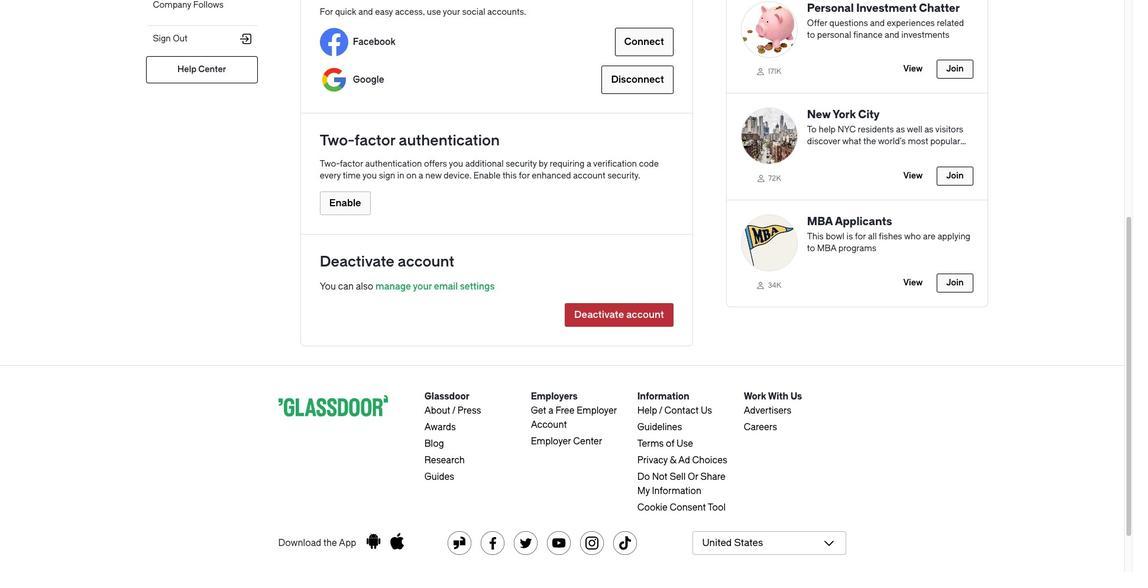 Task type: locate. For each thing, give the bounding box(es) containing it.
to inside new york city to help nyc residents as well as visitors discover what the world's most popular city has to offer!
[[839, 149, 847, 159]]

blog
[[424, 439, 444, 449]]

0 vertical spatial account
[[573, 171, 605, 181]]

employer right free
[[577, 406, 617, 416]]

consent
[[670, 503, 706, 513]]

my
[[637, 486, 650, 497]]

research
[[424, 455, 465, 466]]

out
[[173, 33, 187, 43]]

security.
[[607, 171, 640, 181]]

0 horizontal spatial help
[[177, 64, 196, 75]]

2 as from the left
[[924, 125, 933, 135]]

a right get at the left bottom
[[548, 406, 553, 416]]

0 vertical spatial image for bowl image
[[741, 1, 798, 58]]

google
[[353, 75, 384, 85]]

work
[[744, 391, 766, 402]]

enhanced
[[532, 171, 571, 181]]

to down offer
[[807, 30, 815, 40]]

your right use
[[443, 7, 460, 17]]

help down out
[[177, 64, 196, 75]]

by
[[539, 159, 548, 169]]

0 horizontal spatial center
[[198, 64, 226, 75]]

this
[[807, 232, 824, 242]]

and down experiences
[[885, 30, 899, 40]]

employer down account
[[531, 436, 571, 447]]

terms
[[637, 439, 664, 449]]

mba
[[807, 215, 833, 228], [817, 244, 836, 254]]

a right requiring
[[587, 159, 591, 169]]

/ inside information help / contact us guidelines terms of use privacy & ad choices do not sell or share my information cookie consent tool
[[659, 406, 662, 416]]

1 vertical spatial mba
[[817, 244, 836, 254]]

for right is
[[855, 232, 866, 242]]

1 horizontal spatial help
[[637, 406, 657, 416]]

0 horizontal spatial a
[[419, 171, 423, 181]]

1 horizontal spatial the
[[863, 137, 876, 147]]

authentication inside the two-factor authentication offers you additional security by requiring a verification code every time you sign in on a new device. enable this for enhanced account security.
[[365, 159, 422, 169]]

1 horizontal spatial as
[[924, 125, 933, 135]]

discover
[[807, 137, 840, 147]]

1 horizontal spatial your
[[443, 7, 460, 17]]

0 vertical spatial two-
[[320, 132, 355, 149]]

/ for help
[[659, 406, 662, 416]]

help / contact us link
[[637, 406, 712, 416]]

1 vertical spatial two-
[[320, 159, 340, 169]]

research link
[[424, 455, 465, 466]]

help center link
[[146, 56, 258, 83]]

/ inside glassdoor about / press awards blog research guides
[[452, 406, 455, 416]]

center down get a free employer account link
[[573, 436, 602, 447]]

1 vertical spatial help
[[637, 406, 657, 416]]

you
[[449, 159, 463, 169], [362, 171, 377, 181]]

careers link
[[744, 422, 777, 433]]

/
[[452, 406, 455, 416], [659, 406, 662, 416]]

two- inside the two-factor authentication offers you additional security by requiring a verification code every time you sign in on a new device. enable this for enhanced account security.
[[320, 159, 340, 169]]

do not sell or share my information link
[[637, 472, 726, 497]]

us right contact
[[701, 406, 712, 416]]

1 vertical spatial and
[[870, 18, 885, 28]]

0 horizontal spatial /
[[452, 406, 455, 416]]

0 horizontal spatial you
[[362, 171, 377, 181]]

a right the on
[[419, 171, 423, 181]]

glassdoor logo element
[[278, 390, 388, 427]]

choices
[[692, 455, 727, 466]]

authentication up offers
[[399, 132, 500, 149]]

image for bowl image for personal investment chatter
[[741, 1, 798, 58]]

2 two- from the top
[[320, 159, 340, 169]]

2 vertical spatial image for bowl image
[[741, 215, 798, 271]]

authentication for two-factor authentication
[[399, 132, 500, 149]]

1 vertical spatial center
[[573, 436, 602, 447]]

0 horizontal spatial employer
[[531, 436, 571, 447]]

chatter
[[919, 1, 960, 15]]

0 horizontal spatial us
[[701, 406, 712, 416]]

2 vertical spatial a
[[548, 406, 553, 416]]

0 vertical spatial the
[[863, 137, 876, 147]]

3 image for bowl image from the top
[[741, 215, 798, 271]]

1 horizontal spatial center
[[573, 436, 602, 447]]

0 vertical spatial authentication
[[399, 132, 500, 149]]

help center
[[177, 64, 226, 75]]

mba down bowl
[[817, 244, 836, 254]]

1 vertical spatial to
[[839, 149, 847, 159]]

account down requiring
[[573, 171, 605, 181]]

the down residents
[[863, 137, 876, 147]]

us right with
[[790, 391, 802, 402]]

privacy
[[637, 455, 668, 466]]

authentication up sign
[[365, 159, 422, 169]]

0 horizontal spatial account
[[398, 254, 454, 270]]

authentication for two-factor authentication offers you additional security by requiring a verification code every time you sign in on a new device. enable this for enhanced account security.
[[365, 159, 422, 169]]

a
[[587, 159, 591, 169], [419, 171, 423, 181], [548, 406, 553, 416]]

factor for two-factor authentication offers you additional security by requiring a verification code every time you sign in on a new device. enable this for enhanced account security.
[[340, 159, 363, 169]]

and left the easy
[[358, 7, 373, 17]]

information up help / contact us link
[[637, 391, 689, 402]]

0 vertical spatial you
[[449, 159, 463, 169]]

0 vertical spatial to
[[807, 30, 815, 40]]

glassdoor about / press awards blog research guides
[[424, 391, 481, 483]]

0 vertical spatial for
[[519, 171, 530, 181]]

/ for about
[[452, 406, 455, 416]]

the inside new york city to help nyc residents as well as visitors discover what the world's most popular city has to offer!
[[863, 137, 876, 147]]

help
[[819, 125, 836, 135]]

1 vertical spatial image for bowl image
[[741, 108, 798, 165]]

is
[[847, 232, 853, 242]]

0 horizontal spatial as
[[896, 125, 905, 135]]

1 vertical spatial you
[[362, 171, 377, 181]]

sign out link
[[146, 25, 258, 47]]

two-
[[320, 132, 355, 149], [320, 159, 340, 169]]

1 horizontal spatial for
[[855, 232, 866, 242]]

image for bowl image for mba applicants
[[741, 215, 798, 271]]

0 vertical spatial help
[[177, 64, 196, 75]]

ad
[[678, 455, 690, 466]]

guidelines link
[[637, 422, 682, 433]]

image for bowl image up 72k link at right
[[741, 108, 798, 165]]

to down this
[[807, 244, 815, 254]]

follows
[[193, 0, 224, 10]]

company
[[153, 0, 191, 10]]

factor
[[355, 132, 395, 149], [340, 159, 363, 169]]

help up guidelines link
[[637, 406, 657, 416]]

use
[[427, 7, 441, 17]]

city
[[807, 149, 821, 159]]

you
[[320, 281, 336, 292]]

as right well
[[924, 125, 933, 135]]

for down security
[[519, 171, 530, 181]]

applicants
[[835, 215, 892, 228]]

image for bowl image up 34k link
[[741, 215, 798, 271]]

your
[[443, 7, 460, 17], [413, 281, 432, 292]]

quick
[[335, 7, 356, 17]]

factor inside the two-factor authentication offers you additional security by requiring a verification code every time you sign in on a new device. enable this for enhanced account security.
[[340, 159, 363, 169]]

and
[[358, 7, 373, 17], [870, 18, 885, 28], [885, 30, 899, 40]]

security
[[506, 159, 537, 169]]

finance
[[853, 30, 883, 40]]

0 vertical spatial and
[[358, 7, 373, 17]]

advertisers
[[744, 406, 791, 416]]

0 horizontal spatial your
[[413, 281, 432, 292]]

1 horizontal spatial /
[[659, 406, 662, 416]]

1 vertical spatial your
[[413, 281, 432, 292]]

2 horizontal spatial a
[[587, 159, 591, 169]]

1 vertical spatial factor
[[340, 159, 363, 169]]

0 horizontal spatial the
[[323, 538, 337, 549]]

as left well
[[896, 125, 905, 135]]

0 vertical spatial a
[[587, 159, 591, 169]]

sign
[[379, 171, 395, 181]]

press
[[458, 406, 481, 416]]

0 vertical spatial center
[[198, 64, 226, 75]]

questions
[[829, 18, 868, 28]]

image for bowl image for new york city
[[741, 108, 798, 165]]

0 vertical spatial information
[[637, 391, 689, 402]]

1 vertical spatial authentication
[[365, 159, 422, 169]]

guides link
[[424, 472, 454, 483]]

about / press link
[[424, 406, 481, 416]]

the left 'app'
[[323, 538, 337, 549]]

1 horizontal spatial a
[[548, 406, 553, 416]]

0 vertical spatial factor
[[355, 132, 395, 149]]

investments
[[901, 30, 950, 40]]

/ up guidelines on the bottom right
[[659, 406, 662, 416]]

awards link
[[424, 422, 456, 433]]

fishes
[[879, 232, 902, 242]]

1 horizontal spatial account
[[573, 171, 605, 181]]

/ left press
[[452, 406, 455, 416]]

glassdoor
[[424, 391, 469, 402]]

glassdoor logo image
[[278, 390, 388, 423]]

guidelines
[[637, 422, 682, 433]]

factor up sign
[[355, 132, 395, 149]]

account up 'manage your email settings' link
[[398, 254, 454, 270]]

you left sign
[[362, 171, 377, 181]]

account
[[573, 171, 605, 181], [398, 254, 454, 270]]

1 horizontal spatial us
[[790, 391, 802, 402]]

1 vertical spatial the
[[323, 538, 337, 549]]

1 two- from the top
[[320, 132, 355, 149]]

two- for two-factor authentication offers you additional security by requiring a verification code every time you sign in on a new device. enable this for enhanced account security.
[[320, 159, 340, 169]]

1 vertical spatial us
[[701, 406, 712, 416]]

for inside the two-factor authentication offers you additional security by requiring a verification code every time you sign in on a new device. enable this for enhanced account security.
[[519, 171, 530, 181]]

0 vertical spatial us
[[790, 391, 802, 402]]

time
[[343, 171, 361, 181]]

image for bowl image
[[741, 1, 798, 58], [741, 108, 798, 165], [741, 215, 798, 271]]

1 vertical spatial a
[[419, 171, 423, 181]]

0 horizontal spatial for
[[519, 171, 530, 181]]

center down sign out link
[[198, 64, 226, 75]]

1 / from the left
[[452, 406, 455, 416]]

2 vertical spatial to
[[807, 244, 815, 254]]

can
[[338, 281, 354, 292]]

two- for two-factor authentication
[[320, 132, 355, 149]]

your left the email
[[413, 281, 432, 292]]

you up "device."
[[449, 159, 463, 169]]

authentication
[[399, 132, 500, 149], [365, 159, 422, 169]]

settings
[[460, 281, 495, 292]]

and up finance
[[870, 18, 885, 28]]

0 vertical spatial your
[[443, 7, 460, 17]]

1 vertical spatial for
[[855, 232, 866, 242]]

information down sell on the right bottom
[[652, 486, 701, 497]]

2 / from the left
[[659, 406, 662, 416]]

1 image for bowl image from the top
[[741, 1, 798, 58]]

share
[[700, 472, 726, 483]]

this
[[503, 171, 517, 181]]

mba up this
[[807, 215, 833, 228]]

image for bowl image up 171k link
[[741, 1, 798, 58]]

advertisers link
[[744, 406, 791, 416]]

also
[[356, 281, 373, 292]]

34k
[[768, 281, 781, 290]]

manage
[[376, 281, 411, 292]]

2 vertical spatial and
[[885, 30, 899, 40]]

as
[[896, 125, 905, 135], [924, 125, 933, 135]]

for inside mba applicants this bowl is for all fishes who are applying to mba programs
[[855, 232, 866, 242]]

2 image for bowl image from the top
[[741, 108, 798, 165]]

factor up time
[[340, 159, 363, 169]]

to right has
[[839, 149, 847, 159]]

1 horizontal spatial employer
[[577, 406, 617, 416]]

employer
[[577, 406, 617, 416], [531, 436, 571, 447]]



Task type: vqa. For each thing, say whether or not it's contained in the screenshot.


Task type: describe. For each thing, give the bounding box(es) containing it.
personal investment chatter offer questions and experiences related to personal finance and investments
[[807, 1, 964, 40]]

for quick and easy access, use your social accounts.
[[320, 7, 526, 17]]

or
[[688, 472, 698, 483]]

social
[[462, 7, 485, 17]]

1 as from the left
[[896, 125, 905, 135]]

cookie
[[637, 503, 668, 513]]

employers get a free employer account employer center
[[531, 391, 617, 447]]

investment
[[856, 1, 917, 15]]

get
[[531, 406, 546, 416]]

cookie consent tool link
[[637, 503, 726, 513]]

personal
[[817, 30, 851, 40]]

do
[[637, 472, 650, 483]]

terms of use link
[[637, 439, 693, 449]]

account inside the two-factor authentication offers you additional security by requiring a verification code every time you sign in on a new device. enable this for enhanced account security.
[[573, 171, 605, 181]]

us inside work with us advertisers careers
[[790, 391, 802, 402]]

experiences
[[887, 18, 935, 28]]

sign
[[153, 33, 171, 43]]

facebook
[[353, 37, 395, 47]]

enable
[[473, 171, 501, 181]]

34k link
[[741, 278, 798, 293]]

get a free employer account link
[[531, 406, 617, 431]]

bowl
[[826, 232, 844, 242]]

sign out
[[153, 33, 187, 43]]

two-factor authentication
[[320, 132, 500, 149]]

171k
[[768, 68, 781, 76]]

all
[[868, 232, 877, 242]]

in
[[397, 171, 404, 181]]

help inside information help / contact us guidelines terms of use privacy & ad choices do not sell or share my information cookie consent tool
[[637, 406, 657, 416]]

to inside personal investment chatter offer questions and experiences related to personal finance and investments
[[807, 30, 815, 40]]

information help / contact us guidelines terms of use privacy & ad choices do not sell or share my information cookie consent tool
[[637, 391, 727, 513]]

programs
[[838, 244, 876, 254]]

with
[[768, 391, 788, 402]]

center inside help center link
[[198, 64, 226, 75]]

verification
[[593, 159, 637, 169]]

applying
[[938, 232, 970, 242]]

new york city to help nyc residents as well as visitors discover what the world's most popular city has to offer!
[[807, 108, 963, 159]]

0 vertical spatial mba
[[807, 215, 833, 228]]

nyc
[[838, 125, 856, 135]]

on
[[406, 171, 417, 181]]

new
[[425, 171, 442, 181]]

two-factor authentication offers you additional security by requiring a verification code every time you sign in on a new device. enable this for enhanced account security.
[[320, 159, 659, 181]]

center inside employers get a free employer account employer center
[[573, 436, 602, 447]]

Select your country button
[[692, 532, 846, 555]]

company follows
[[153, 0, 224, 10]]

email
[[434, 281, 458, 292]]

code
[[639, 159, 659, 169]]

guides
[[424, 472, 454, 483]]

to
[[807, 125, 817, 135]]

york
[[833, 108, 856, 121]]

1 vertical spatial account
[[398, 254, 454, 270]]

a inside employers get a free employer account employer center
[[548, 406, 553, 416]]

us inside information help / contact us guidelines terms of use privacy & ad choices do not sell or share my information cookie consent tool
[[701, 406, 712, 416]]

easy
[[375, 7, 393, 17]]

72k link
[[741, 171, 798, 186]]

who
[[904, 232, 921, 242]]

0 vertical spatial employer
[[577, 406, 617, 416]]

account
[[531, 420, 567, 431]]

world's
[[878, 137, 906, 147]]

free
[[556, 406, 574, 416]]

factor for two-factor authentication
[[355, 132, 395, 149]]

visitors
[[935, 125, 963, 135]]

1 vertical spatial employer
[[531, 436, 571, 447]]

are
[[923, 232, 935, 242]]

employer center link
[[531, 436, 602, 447]]

requiring
[[550, 159, 585, 169]]

tool
[[708, 503, 726, 513]]

access,
[[395, 7, 425, 17]]

privacy & ad choices link
[[637, 455, 727, 466]]

&
[[670, 455, 676, 466]]

deactivate account
[[320, 254, 454, 270]]

171k link
[[741, 64, 798, 79]]

not
[[652, 472, 667, 483]]

1 vertical spatial information
[[652, 486, 701, 497]]

72k
[[768, 174, 781, 183]]

use
[[677, 439, 693, 449]]

contact
[[664, 406, 699, 416]]

has
[[823, 149, 837, 159]]

1 horizontal spatial you
[[449, 159, 463, 169]]

offer!
[[849, 149, 870, 159]]

accounts.
[[487, 7, 526, 17]]

device.
[[444, 171, 471, 181]]

download the app
[[278, 538, 356, 549]]

personal
[[807, 1, 854, 15]]

offer
[[807, 18, 827, 28]]

deactivate
[[320, 254, 394, 270]]

mba applicants this bowl is for all fishes who are applying to mba programs
[[807, 215, 970, 254]]

offers
[[424, 159, 447, 169]]

popular
[[930, 137, 960, 147]]

awards
[[424, 422, 456, 433]]

about
[[424, 406, 450, 416]]

to inside mba applicants this bowl is for all fishes who are applying to mba programs
[[807, 244, 815, 254]]

blog link
[[424, 439, 444, 449]]

well
[[907, 125, 922, 135]]



